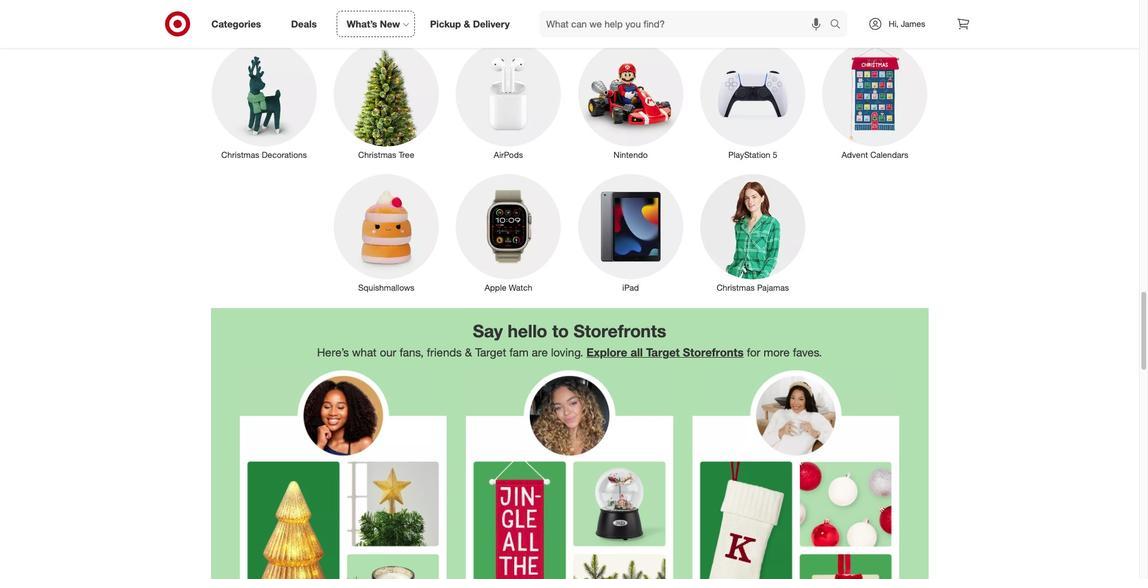 Task type: describe. For each thing, give the bounding box(es) containing it.
new
[[380, 18, 400, 30]]

squishmallows link
[[325, 172, 448, 294]]

more
[[764, 345, 790, 359]]

playstation
[[729, 150, 771, 160]]

advent calendars link
[[814, 39, 937, 161]]

ipad link
[[570, 172, 692, 294]]

explore
[[587, 345, 628, 359]]

christmas for christmas tree
[[358, 150, 397, 160]]

what's
[[347, 18, 378, 30]]

& inside say hello to storefronts here's what our fans, friends & target fam are loving. explore all target storefronts for more faves.
[[465, 345, 472, 359]]

say
[[473, 320, 503, 342]]

christmas for christmas pajamas
[[717, 283, 755, 293]]

loving.
[[551, 345, 584, 359]]

pajamas
[[758, 283, 790, 293]]

hi,
[[889, 19, 899, 29]]

1 target from the left
[[476, 345, 507, 359]]

hello
[[508, 320, 548, 342]]

fam
[[510, 345, 529, 359]]

categories
[[212, 18, 261, 30]]

deals link
[[281, 11, 332, 37]]

for
[[747, 345, 761, 359]]

playstation 5
[[729, 150, 778, 160]]

delivery
[[473, 18, 510, 30]]

christmas tree link
[[325, 39, 448, 161]]

are
[[532, 345, 548, 359]]

advent calendars
[[842, 150, 909, 160]]

1 horizontal spatial search
[[825, 19, 854, 31]]

nintendo
[[614, 150, 648, 160]]

airpods
[[494, 150, 523, 160]]

our
[[380, 345, 397, 359]]

what's new
[[347, 18, 400, 30]]

items
[[612, 9, 658, 30]]

to
[[553, 320, 569, 342]]

search button
[[825, 11, 854, 39]]

What can we help you find? suggestions appear below search field
[[539, 11, 834, 37]]

popular search items
[[482, 9, 658, 30]]

christmas decorations link
[[203, 39, 325, 161]]

popular
[[482, 9, 546, 30]]

say hello to storefronts here's what our fans, friends & target fam are loving. explore all target storefronts for more faves.
[[317, 320, 823, 359]]

christmas pajamas link
[[692, 172, 814, 294]]

christmas tree
[[358, 150, 415, 160]]

apple
[[485, 283, 507, 293]]

2 target from the left
[[647, 345, 680, 359]]

playstation 5 link
[[692, 39, 814, 161]]

christmas decorations
[[221, 150, 307, 160]]

christmas pajamas
[[717, 283, 790, 293]]



Task type: vqa. For each thing, say whether or not it's contained in the screenshot.
"Phthalate"
no



Task type: locate. For each thing, give the bounding box(es) containing it.
0 vertical spatial &
[[464, 18, 471, 30]]

target down say
[[476, 345, 507, 359]]

& right friends
[[465, 345, 472, 359]]

storefronts up explore
[[574, 320, 667, 342]]

0 horizontal spatial christmas
[[221, 150, 260, 160]]

decorations
[[262, 150, 307, 160]]

storefronts left for
[[683, 345, 744, 359]]

james
[[901, 19, 926, 29]]

1 horizontal spatial target
[[647, 345, 680, 359]]

0 vertical spatial storefronts
[[574, 320, 667, 342]]

watch
[[509, 283, 533, 293]]

christmas for christmas decorations
[[221, 150, 260, 160]]

calendars
[[871, 150, 909, 160]]

christmas left decorations
[[221, 150, 260, 160]]

1 horizontal spatial christmas
[[358, 150, 397, 160]]

1 vertical spatial storefronts
[[683, 345, 744, 359]]

explore all target storefronts link
[[587, 345, 744, 359]]

faves.
[[793, 345, 823, 359]]

apple watch
[[485, 283, 533, 293]]

advent
[[842, 150, 869, 160]]

search
[[551, 9, 607, 30], [825, 19, 854, 31]]

0 horizontal spatial storefronts
[[574, 320, 667, 342]]

all
[[631, 345, 643, 359]]

what's new link
[[337, 11, 415, 37]]

deals
[[291, 18, 317, 30]]

friends
[[427, 345, 462, 359]]

hi, james
[[889, 19, 926, 29]]

squishmallows
[[358, 283, 415, 293]]

&
[[464, 18, 471, 30], [465, 345, 472, 359]]

0 horizontal spatial search
[[551, 9, 607, 30]]

nintendo link
[[570, 39, 692, 161]]

tree
[[399, 150, 415, 160]]

christmas
[[221, 150, 260, 160], [358, 150, 397, 160], [717, 283, 755, 293]]

what
[[352, 345, 377, 359]]

1 vertical spatial &
[[465, 345, 472, 359]]

christmas inside "link"
[[717, 283, 755, 293]]

christmas left the pajamas
[[717, 283, 755, 293]]

1 horizontal spatial storefronts
[[683, 345, 744, 359]]

0 horizontal spatial target
[[476, 345, 507, 359]]

apple watch link
[[448, 172, 570, 294]]

5
[[773, 150, 778, 160]]

categories link
[[201, 11, 276, 37]]

& right pickup
[[464, 18, 471, 30]]

search left hi,
[[825, 19, 854, 31]]

fans,
[[400, 345, 424, 359]]

target right all
[[647, 345, 680, 359]]

christmas left tree
[[358, 150, 397, 160]]

target
[[476, 345, 507, 359], [647, 345, 680, 359]]

ipad
[[623, 283, 639, 293]]

storefronts
[[574, 320, 667, 342], [683, 345, 744, 359]]

here's
[[317, 345, 349, 359]]

pickup & delivery link
[[420, 11, 525, 37]]

pickup & delivery
[[430, 18, 510, 30]]

airpods link
[[448, 39, 570, 161]]

search left the items
[[551, 9, 607, 30]]

2 horizontal spatial christmas
[[717, 283, 755, 293]]

pickup
[[430, 18, 461, 30]]



